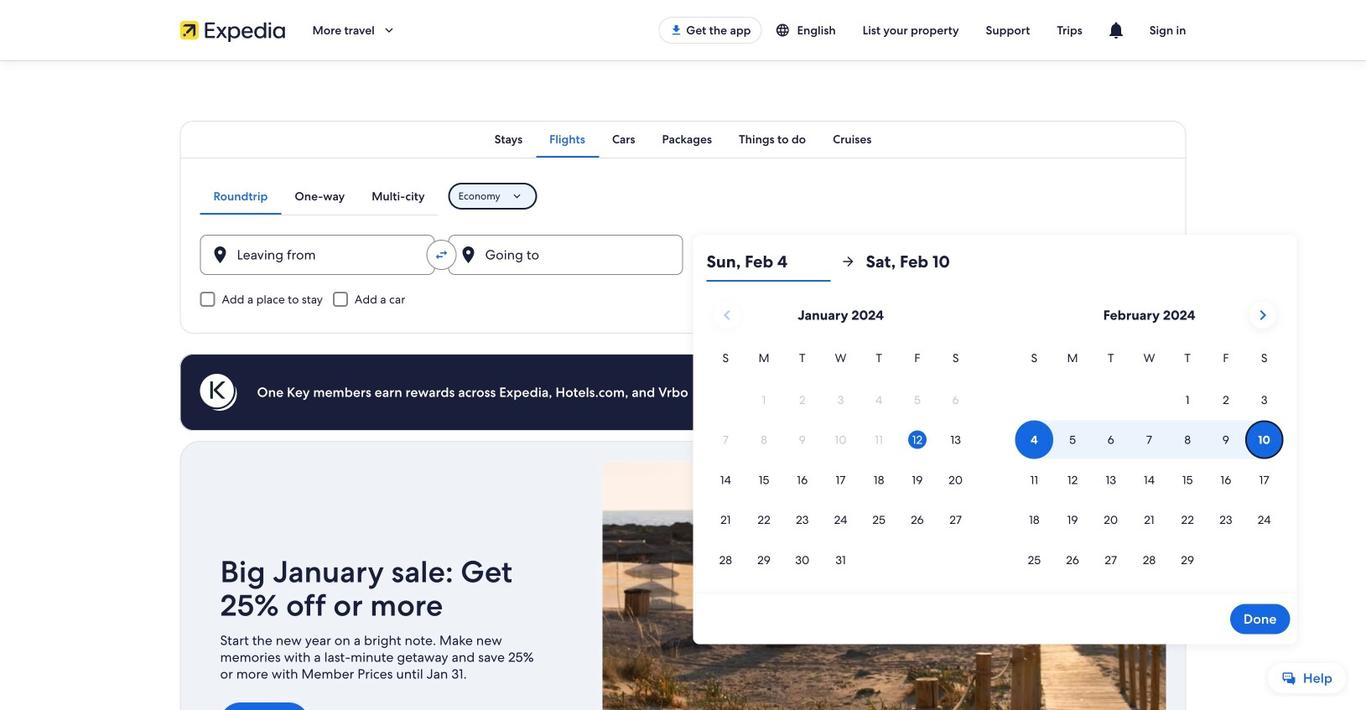 Task type: describe. For each thing, give the bounding box(es) containing it.
previous month image
[[717, 305, 738, 326]]

1 vertical spatial tab list
[[200, 178, 439, 215]]

swap origin and destination values image
[[434, 248, 449, 263]]

directional image
[[841, 254, 856, 269]]

next month image
[[1253, 305, 1274, 326]]

february 2024 element
[[1016, 349, 1284, 581]]

download the app button image
[[670, 23, 683, 37]]

small image
[[776, 23, 798, 38]]

communication center icon image
[[1107, 20, 1127, 40]]

today element
[[909, 431, 927, 449]]



Task type: locate. For each thing, give the bounding box(es) containing it.
main content
[[0, 60, 1367, 711]]

january 2024 element
[[707, 349, 975, 581]]

more travel image
[[382, 23, 397, 38]]

0 vertical spatial tab list
[[180, 121, 1187, 158]]

tab list
[[180, 121, 1187, 158], [200, 178, 439, 215]]

application
[[707, 295, 1284, 581]]

expedia logo image
[[180, 18, 286, 42]]



Task type: vqa. For each thing, say whether or not it's contained in the screenshot.
More travel image
yes



